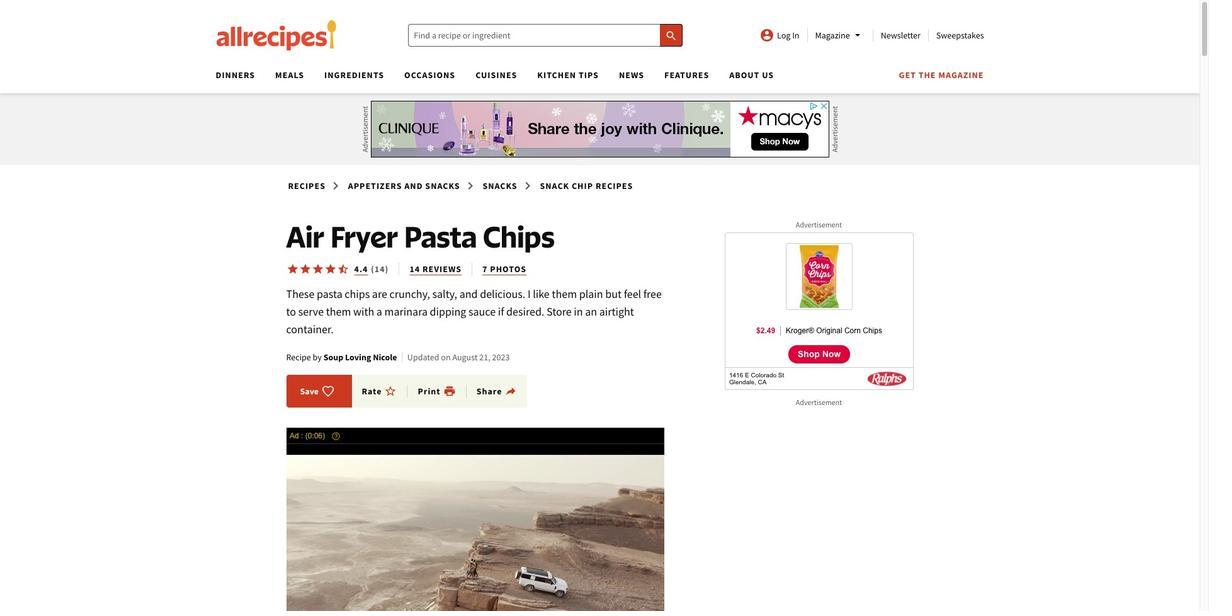Task type: locate. For each thing, give the bounding box(es) containing it.
appetizers
[[348, 180, 402, 191]]

get the magazine link
[[899, 69, 984, 81]]

1 recipes from the left
[[288, 180, 326, 191]]

1 horizontal spatial chevron_right image
[[520, 178, 535, 193]]

news link
[[619, 69, 644, 81]]

and right appetizers
[[405, 180, 423, 191]]

1 vertical spatial them
[[326, 304, 351, 319]]

0 horizontal spatial recipes
[[288, 180, 326, 191]]

kitchen tips
[[538, 69, 599, 81]]

1 horizontal spatial snacks
[[483, 180, 518, 191]]

them up store
[[552, 287, 577, 301]]

star empty image
[[385, 385, 397, 398]]

ingredients link
[[324, 69, 384, 81]]

chevron_right image left snack
[[520, 178, 535, 193]]

magazine
[[815, 30, 850, 41]]

4.4 (14)
[[354, 263, 389, 275]]

chips
[[483, 218, 555, 254]]

recipes right chip
[[596, 180, 633, 191]]

2023
[[492, 352, 510, 363]]

star half image
[[337, 263, 349, 275]]

with
[[353, 304, 374, 319]]

chevron_right image right recipes link
[[328, 178, 343, 193]]

i
[[528, 287, 531, 301]]

marinara
[[385, 304, 428, 319]]

and up sauce
[[460, 287, 478, 301]]

appetizers and snacks
[[348, 180, 460, 191]]

0 horizontal spatial chevron_right image
[[328, 178, 343, 193]]

dinners
[[216, 69, 255, 81]]

star image up pasta
[[324, 263, 337, 275]]

reviews
[[423, 263, 462, 275]]

these
[[286, 287, 315, 301]]

about us link
[[730, 69, 774, 81]]

14
[[410, 263, 420, 275]]

account image
[[760, 28, 775, 43]]

navigation
[[206, 66, 984, 93]]

banner
[[0, 0, 1200, 611]]

updated
[[407, 352, 439, 363]]

4.4
[[354, 263, 368, 275]]

chip
[[572, 180, 593, 191]]

appetizers and snacks link
[[346, 178, 462, 194]]

sweepstakes link
[[937, 30, 984, 41]]

sauce
[[469, 304, 496, 319]]

1 horizontal spatial them
[[552, 287, 577, 301]]

air fryer pasta chips
[[286, 218, 555, 254]]

get the magazine
[[899, 69, 984, 81]]

star image left star half image
[[311, 263, 324, 275]]

None search field
[[408, 24, 683, 47]]

ingredients
[[324, 69, 384, 81]]

chevron_right image
[[328, 178, 343, 193], [520, 178, 535, 193]]

share image
[[505, 385, 517, 398]]

2 chevron_right image from the left
[[520, 178, 535, 193]]

pasta
[[317, 287, 343, 301]]

a
[[377, 304, 382, 319]]

star image
[[286, 263, 299, 275], [311, 263, 324, 275], [324, 263, 337, 275]]

favorite image
[[322, 385, 335, 398]]

snacks link
[[481, 178, 519, 194]]

recipes up air
[[288, 180, 326, 191]]

salty,
[[432, 287, 457, 301]]

0 vertical spatial and
[[405, 180, 423, 191]]

desired.
[[506, 304, 544, 319]]

kitchen
[[538, 69, 576, 81]]

Find a recipe or ingredient text field
[[408, 24, 683, 47]]

and
[[405, 180, 423, 191], [460, 287, 478, 301]]

1 horizontal spatial recipes
[[596, 180, 633, 191]]

snacks
[[425, 180, 460, 191], [483, 180, 518, 191]]

them
[[552, 287, 577, 301], [326, 304, 351, 319]]

an
[[585, 304, 597, 319]]

kitchen tips link
[[538, 69, 599, 81]]

2 snacks from the left
[[483, 180, 518, 191]]

on
[[441, 352, 451, 363]]

log in link
[[760, 28, 800, 43]]

1 horizontal spatial and
[[460, 287, 478, 301]]

plain
[[579, 287, 603, 301]]

them down pasta
[[326, 304, 351, 319]]

share button
[[477, 385, 517, 398]]

delicious.
[[480, 287, 526, 301]]

search image
[[665, 29, 678, 42]]

1 chevron_right image from the left
[[328, 178, 343, 193]]

nicole
[[373, 352, 397, 363]]

pasta
[[404, 218, 477, 254]]

snack chip recipes
[[540, 180, 633, 191]]

sweepstakes
[[937, 30, 984, 41]]

chevron_right image for snacks
[[520, 178, 535, 193]]

1 vertical spatial and
[[460, 287, 478, 301]]

star image up these
[[286, 263, 299, 275]]

recipe
[[286, 352, 311, 363]]

air
[[286, 218, 324, 254]]

2 star image from the left
[[311, 263, 324, 275]]

snacks left chevron_right image
[[425, 180, 460, 191]]

meals
[[275, 69, 304, 81]]

by
[[313, 352, 322, 363]]

0 horizontal spatial snacks
[[425, 180, 460, 191]]

about
[[730, 69, 760, 81]]

snacks right chevron_right image
[[483, 180, 518, 191]]

0 horizontal spatial and
[[405, 180, 423, 191]]

soup
[[324, 352, 343, 363]]



Task type: describe. For each thing, give the bounding box(es) containing it.
in
[[793, 30, 800, 41]]

like
[[533, 287, 550, 301]]

banner containing log in
[[0, 0, 1200, 611]]

about us
[[730, 69, 774, 81]]

airtight
[[600, 304, 634, 319]]

crunchy,
[[390, 287, 430, 301]]

1 snacks from the left
[[425, 180, 460, 191]]

chips
[[345, 287, 370, 301]]

serve
[[298, 304, 324, 319]]

0 horizontal spatial them
[[326, 304, 351, 319]]

snack chip recipes link
[[538, 178, 635, 194]]

print
[[418, 386, 441, 397]]

log
[[777, 30, 791, 41]]

print image
[[443, 385, 456, 398]]

feel
[[624, 287, 641, 301]]

magazine button
[[815, 28, 865, 43]]

the
[[919, 69, 936, 81]]

dipping
[[430, 304, 466, 319]]

21,
[[480, 352, 491, 363]]

0 vertical spatial them
[[552, 287, 577, 301]]

newsletter button
[[881, 30, 921, 41]]

and inside these pasta chips are crunchy, salty, and delicious. i like them plain but feel free to serve them with a marinara dipping sauce if desired. store in an airtight container.
[[460, 287, 478, 301]]

cuisines link
[[476, 69, 517, 81]]

are
[[372, 287, 387, 301]]

14 reviews
[[410, 263, 462, 275]]

7
[[483, 263, 488, 275]]

august
[[453, 352, 478, 363]]

if
[[498, 304, 504, 319]]

store
[[547, 304, 572, 319]]

print button
[[418, 385, 456, 398]]

2 recipes from the left
[[596, 180, 633, 191]]

to
[[286, 304, 296, 319]]

features link
[[665, 69, 709, 81]]

snack
[[540, 180, 570, 191]]

news
[[619, 69, 644, 81]]

chevron_right image
[[463, 178, 478, 193]]

tips
[[579, 69, 599, 81]]

dinners link
[[216, 69, 255, 81]]

photos
[[490, 263, 527, 275]]

but
[[605, 287, 622, 301]]

occasions link
[[404, 69, 456, 81]]

navigation containing dinners
[[206, 66, 984, 93]]

features
[[665, 69, 709, 81]]

these pasta chips are crunchy, salty, and delicious. i like them plain but feel free to serve them with a marinara dipping sauce if desired. store in an airtight container.
[[286, 287, 662, 336]]

rate button
[[362, 385, 408, 398]]

fryer
[[331, 218, 398, 254]]

advertisement region
[[371, 101, 829, 157]]

home image
[[216, 20, 337, 50]]

chevron_right image for recipes
[[328, 178, 343, 193]]

container.
[[286, 322, 334, 336]]

share
[[477, 386, 502, 397]]

save
[[300, 386, 319, 397]]

cuisines
[[476, 69, 517, 81]]

rate
[[362, 386, 382, 397]]

recipe by soup loving nicole
[[286, 352, 397, 363]]

log in
[[777, 30, 800, 41]]

newsletter
[[881, 30, 921, 41]]

recipes link
[[286, 178, 328, 194]]

loving
[[345, 352, 371, 363]]

occasions
[[404, 69, 456, 81]]

free
[[644, 287, 662, 301]]

save button
[[296, 385, 338, 398]]

in
[[574, 304, 583, 319]]

meals link
[[275, 69, 304, 81]]

(14)
[[371, 263, 389, 275]]

caret_down image
[[850, 28, 865, 43]]

star image
[[299, 263, 311, 275]]

1 star image from the left
[[286, 263, 299, 275]]

updated on august 21, 2023
[[407, 352, 510, 363]]

get
[[899, 69, 916, 81]]

magazine
[[939, 69, 984, 81]]

3 star image from the left
[[324, 263, 337, 275]]

7 photos
[[483, 263, 527, 275]]

us
[[762, 69, 774, 81]]

video player application
[[286, 428, 664, 611]]



Task type: vqa. For each thing, say whether or not it's contained in the screenshot.
search box on the top of the page in the banner
yes



